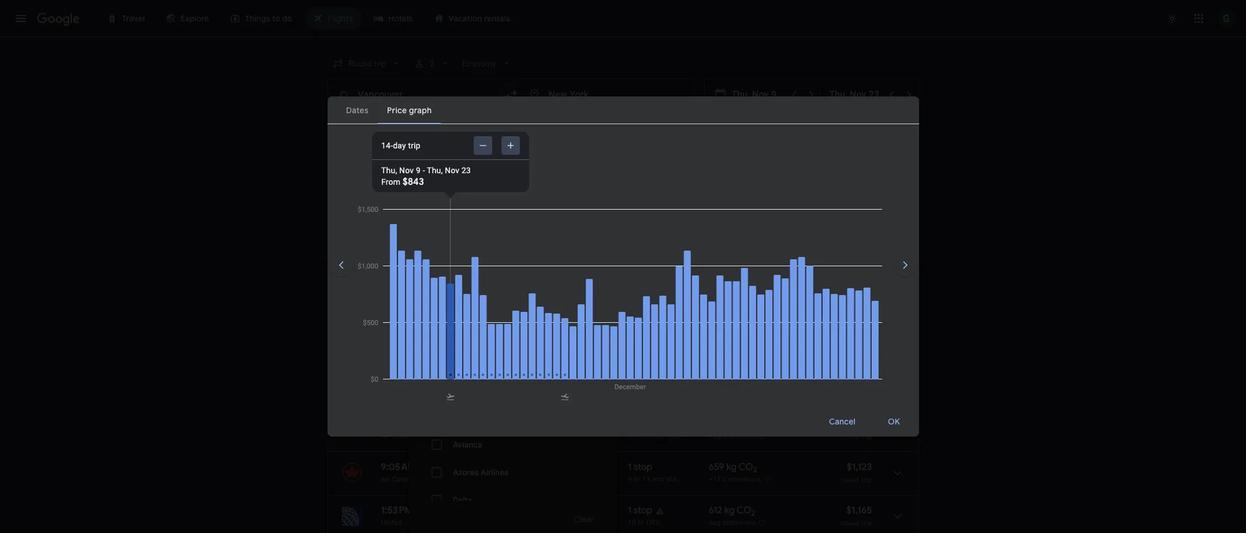 Task type: vqa. For each thing, say whether or not it's contained in the screenshot.
2 within the 612 kg CO 2
yes



Task type: locate. For each thing, give the bounding box(es) containing it.
0 vertical spatial +
[[461, 335, 465, 342]]

trip for $1,074
[[861, 433, 872, 441]]

2 inside 612 kg co 2
[[751, 509, 755, 518]]

3 round from the top
[[841, 350, 859, 358]]

trip inside $1,074 round trip
[[861, 433, 872, 441]]

jazz left 8 hr 22 min yvr – jfk
[[533, 306, 548, 314]]

air canada down 8:10 am
[[381, 262, 417, 270]]

0 vertical spatial avg emissions
[[709, 349, 756, 357]]

1 up alaska
[[465, 335, 467, 342]]

operated by air canada express - jazz down oneworld
[[423, 306, 548, 314]]

–
[[417, 248, 422, 260], [566, 262, 571, 270], [418, 292, 424, 303], [566, 306, 571, 314], [415, 335, 421, 347], [566, 349, 571, 357], [566, 432, 571, 440]]

kg inside 659 kg co 2
[[727, 462, 737, 473]]

 image
[[404, 349, 406, 357]]

united right canada,
[[420, 432, 441, 440]]

0 vertical spatial airlines
[[423, 146, 456, 157]]

1 vertical spatial operated
[[448, 432, 477, 440]]

scroll forward image
[[891, 251, 919, 279]]

yvr up 8 hr 22 min yvr – jfk
[[553, 262, 566, 270]]

hr right 3
[[634, 476, 640, 484]]

star
[[416, 120, 432, 130]]

– right departure time: 1:53 pm. text field
[[415, 335, 421, 347]]

co inside 659 kg co 2
[[739, 462, 753, 473]]

connecting airports button
[[802, 116, 906, 134]]

2 vertical spatial avg emissions
[[709, 519, 756, 527]]

1 vertical spatial avg emissions
[[709, 432, 756, 440]]

0 horizontal spatial on
[[375, 219, 383, 227]]

0 horizontal spatial +
[[458, 504, 461, 512]]

2 vertical spatial by
[[455, 476, 462, 484]]

1 avg emissions from the top
[[709, 349, 756, 357]]

flights for other departing flights
[[418, 387, 451, 402]]

1 ewr from the top
[[571, 262, 586, 270]]

canada up alaska
[[466, 329, 494, 339]]

1 vertical spatial ewr
[[571, 349, 586, 357]]

operated by air canada express - jazz up delta
[[423, 476, 548, 484]]

stop inside 1 stop 1 hr 35 min ord
[[634, 335, 652, 347]]

3 ewr from the top
[[571, 432, 586, 440]]

hr left 35
[[634, 349, 640, 357]]

total duration 9 hr 33 min. element
[[553, 462, 628, 475]]

airlines right azores
[[481, 468, 509, 477]]

0 vertical spatial departing
[[354, 201, 407, 216]]

yul
[[662, 306, 675, 314], [666, 476, 679, 484]]

0 vertical spatial avg
[[709, 349, 721, 357]]

Return text field
[[829, 79, 883, 110]]

1 vertical spatial flights
[[418, 387, 451, 402]]

round inside $1,123 round trip
[[841, 476, 859, 484]]

round for $1,074
[[841, 433, 859, 441]]

ranked based on price and convenience
[[327, 219, 457, 227]]

yul inside 1 stop 2 hr 8 min yul
[[662, 306, 675, 314]]

0 vertical spatial jazz
[[533, 306, 548, 314]]

scroll backward image
[[327, 251, 355, 279]]

1 thu, from the left
[[381, 166, 397, 175]]

1 vertical spatial by
[[479, 432, 486, 440]]

1 yvr – ewr from the top
[[553, 262, 586, 270]]

10
[[628, 519, 636, 527]]

– up 8 hr 22 min yvr – jfk
[[566, 262, 571, 270]]

hr right 7
[[560, 335, 569, 347]]

trip down $1,101 text box
[[861, 306, 872, 314]]

airlines up 9 – 23
[[423, 146, 456, 157]]

kg inside 595 kg co 2
[[727, 335, 737, 347]]

1 1 stop flight. element from the top
[[628, 292, 652, 305]]

0 vertical spatial operated
[[423, 306, 453, 314]]

co inside 677 kg co 2
[[738, 292, 753, 303]]

2 inside 1 stop 2 hr 8 min yul
[[628, 306, 632, 314]]

9 – 23
[[431, 164, 453, 174]]

2 yvr – ewr from the top
[[553, 432, 586, 440]]

$1,101 round trip
[[841, 292, 872, 314]]

round for $1,165
[[841, 519, 859, 528]]

0 vertical spatial 13
[[642, 432, 650, 440]]

1
[[495, 120, 498, 130], [628, 292, 632, 303], [465, 335, 467, 342], [628, 335, 632, 347], [628, 349, 632, 357], [628, 462, 632, 473], [461, 504, 463, 512], [628, 505, 632, 517]]

- inside "popup button"
[[709, 263, 712, 271]]

stop for 1 stop 2 hr 8 min yul
[[634, 292, 652, 303]]

round inside $1,232 round trip
[[841, 350, 859, 358]]

3 stop from the top
[[634, 462, 652, 473]]

duration
[[917, 120, 951, 130]]

0 vertical spatial yvr – ewr
[[553, 262, 586, 270]]

8 up 1 stop 1 hr 35 min ord
[[642, 306, 646, 314]]

convenience
[[417, 219, 457, 227]]

hr inside 1 stop 2 hr 8 min yul
[[634, 306, 640, 314]]

day
[[393, 141, 406, 150]]

612
[[709, 505, 722, 517]]

2 inside 677 kg co 2
[[753, 295, 757, 305]]

azores airlines
[[453, 468, 509, 477]]

Arrival time: 9:38 PM. text field
[[426, 462, 459, 473]]

star alliance button
[[409, 116, 483, 134]]

ord inside 'layover (1 of 1) is a 10 hr overnight layover at o'hare international airport in chicago.' element
[[646, 519, 661, 527]]

1 vertical spatial jazz
[[533, 476, 548, 484]]

2 round from the top
[[841, 306, 859, 314]]

on left bag
[[524, 120, 534, 130]]

kg
[[726, 292, 736, 303], [727, 335, 737, 347], [727, 462, 737, 473], [725, 505, 735, 517]]

1:53 pm for 1:53 pm – 12:44 am + 1
[[381, 335, 413, 347]]

round inside $1,101 round trip
[[841, 306, 859, 314]]

ok
[[888, 416, 901, 427]]

air canada down departure time: 9:05 am. text field
[[381, 306, 417, 314]]

1 vertical spatial 8
[[642, 306, 646, 314]]

2 inside 659 kg co 2
[[753, 465, 757, 475]]

avg emissions
[[709, 349, 756, 357], [709, 432, 756, 440], [709, 519, 756, 527]]

2 inside 595 kg co 2
[[753, 339, 757, 349]]

1 stop flight. element up 35
[[628, 335, 652, 348]]

2 vertical spatial avg
[[709, 519, 721, 527]]

canada
[[392, 262, 417, 270], [392, 306, 417, 314], [475, 306, 500, 314], [466, 329, 494, 339], [420, 349, 444, 357], [392, 476, 417, 484], [475, 476, 500, 484]]

air
[[381, 262, 390, 270], [381, 306, 390, 314], [464, 306, 473, 314], [453, 329, 463, 339], [409, 349, 418, 357], [381, 432, 390, 440], [381, 476, 390, 484], [464, 476, 473, 484]]

by left republic
[[479, 432, 486, 440]]

main content
[[327, 162, 919, 533]]

0 vertical spatial on
[[524, 120, 534, 130]]

operated down 8:27 pm text box
[[423, 306, 453, 314]]

2 stop from the top
[[634, 335, 652, 347]]

avg emissions for 612
[[709, 519, 756, 527]]

2 1:53 pm from the top
[[381, 505, 413, 517]]

14-day trip
[[381, 141, 421, 150]]

677 kg co 2
[[709, 292, 757, 305]]

co inside 595 kg co 2
[[739, 335, 753, 347]]

emissions down 595 kg co 2
[[723, 349, 756, 357]]

trip
[[408, 141, 421, 150], [861, 263, 872, 271], [861, 306, 872, 314], [861, 350, 872, 358], [861, 433, 872, 441], [861, 476, 872, 484], [861, 519, 872, 528]]

departing
[[354, 201, 407, 216], [362, 387, 415, 402]]

1 vertical spatial avg
[[709, 432, 721, 440]]

stop inside "1 stop 3 hr 13 min yul"
[[634, 462, 652, 473]]

connecting
[[808, 120, 853, 130]]

avg emissions down 612 kg co 2
[[709, 519, 756, 527]]

yvr up total duration 9 hr 33 min. element at the bottom of page
[[553, 432, 566, 440]]

emissions down 677 kg co 2
[[728, 306, 761, 314]]

1:53 pm inside 1:53 pm – 12:44 am + 1
[[381, 335, 413, 347]]

13 inside layover (1 of 1) is a 4 hr 13 min overnight layover at ottawa macdonald-cartier international airport in ottawa. element
[[642, 432, 650, 440]]

hr right 4
[[634, 432, 640, 440]]

operated for leaves vancouver international airport at 9:05 am on thursday, november 9 and arrives at john f. kennedy international airport at 8:27 pm on thursday, november 9. element
[[423, 306, 453, 314]]

Departure text field
[[732, 79, 785, 110]]

ewr down 51
[[571, 349, 586, 357]]

13 right 4
[[642, 432, 650, 440]]

3 avg emissions from the top
[[709, 519, 756, 527]]

layover (1 of 1) is a 10 hr overnight layover at o'hare international airport in chicago. element
[[628, 518, 703, 528]]

round inside $1,074 round trip
[[841, 433, 859, 441]]

35
[[642, 349, 650, 357]]

avg for 595
[[709, 349, 721, 357]]

operated by air canada express - jazz for the leaves vancouver international airport at 9:05 am on thursday, november 9 and arrives at laguardia airport at 9:38 pm on thursday, november 9. element
[[423, 476, 548, 484]]

1 horizontal spatial on
[[524, 120, 534, 130]]

- down operated by republic airlines/united express
[[529, 476, 531, 484]]

0 vertical spatial express
[[501, 306, 527, 314]]

express
[[501, 306, 527, 314], [568, 432, 594, 440], [501, 476, 527, 484]]

operated
[[423, 306, 453, 314], [448, 432, 477, 440], [423, 476, 453, 484]]

1 inside 1 stop 2 hr 8 min yul
[[628, 292, 632, 303]]

departing for other
[[362, 387, 415, 402]]

9:06 am + 1
[[423, 504, 463, 517]]

trip up the $1,101
[[861, 263, 872, 271]]

trip for 14-
[[408, 141, 421, 150]]

avg inside popup button
[[709, 432, 721, 440]]

filters
[[361, 120, 383, 130]]

leaves vancouver international airport at 9:05 am on thursday, november 9 and arrives at john f. kennedy international airport at 8:27 pm on thursday, november 9. element
[[381, 292, 459, 303]]

2 jazz from the top
[[533, 476, 548, 484]]

1 horizontal spatial ord
[[666, 349, 680, 357]]

1 horizontal spatial +
[[461, 335, 465, 342]]

yvr – ewr up 22
[[553, 262, 586, 270]]

connecting airports
[[808, 120, 886, 130]]

2 thu, from the left
[[427, 166, 443, 175]]

air canada for leaves vancouver international airport at 8:10 am on thursday, november 9 and arrives at newark liberty international airport at 4:15 pm on thursday, november 9. element at left
[[381, 262, 417, 270]]

trip for $1,232
[[861, 350, 872, 358]]

1 right 9:06 am
[[461, 504, 463, 512]]

3 avg from the top
[[709, 519, 721, 527]]

+14% emissions
[[709, 306, 761, 314]]

1 horizontal spatial 8
[[642, 306, 646, 314]]

– up total duration 9 hr 33 min. element at the bottom of page
[[566, 432, 571, 440]]

air canada inside search field
[[453, 329, 494, 339]]

co right 595
[[739, 335, 753, 347]]

1 stop flight. element
[[628, 292, 652, 305], [628, 335, 652, 348], [628, 462, 652, 475], [628, 505, 652, 518]]

kg inside 612 kg co 2
[[725, 505, 735, 517]]

kg inside 677 kg co 2
[[726, 292, 736, 303]]

operated by air canada express - jazz for leaves vancouver international airport at 9:05 am on thursday, november 9 and arrives at john f. kennedy international airport at 8:27 pm on thursday, november 9. element
[[423, 306, 548, 314]]

thu, up from
[[381, 166, 397, 175]]

trip inside $1,123 round trip
[[861, 476, 872, 484]]

on left price
[[375, 219, 383, 227]]

2 avg emissions from the top
[[709, 432, 756, 440]]

airlines
[[423, 146, 456, 157], [423, 310, 451, 319], [481, 468, 509, 477]]

1 stop flight. element for 1 stop 2 hr 8 min yul
[[628, 292, 652, 305]]

8 inside 1 stop 2 hr 8 min yul
[[642, 306, 646, 314]]

kg right 612
[[725, 505, 735, 517]]

ewr up total duration 9 hr 33 min. element at the bottom of page
[[571, 432, 586, 440]]

round down the $1,074 on the right bottom of page
[[841, 433, 859, 441]]

1 operated by air canada express - jazz from the top
[[423, 306, 548, 314]]

8 hr 22 min yvr – jfk
[[553, 292, 599, 314]]

avg emissions down 595 kg co 2
[[709, 349, 756, 357]]

1 yvr from the top
[[553, 262, 566, 270]]

avg emissions up 659 kg co 2
[[709, 432, 756, 440]]

2 ewr from the top
[[571, 349, 586, 357]]

avg down 612
[[709, 519, 721, 527]]

13 inside "1 stop 3 hr 13 min yul"
[[642, 476, 650, 484]]

– down "total duration 8 hr 22 min." element
[[566, 306, 571, 314]]

1 up 3
[[628, 462, 632, 473]]

swap origin and destination. image
[[504, 88, 518, 102]]

1 vertical spatial yul
[[666, 476, 679, 484]]

jazz down "airlines/united"
[[533, 476, 548, 484]]

air left canada,
[[381, 432, 390, 440]]

1074 US dollars text field
[[844, 418, 872, 430]]

layover (1 of 1) is a 4 hr 13 min overnight layover at ottawa macdonald-cartier international airport in ottawa. element
[[628, 432, 703, 441]]

airlines down 8:27 pm text box
[[423, 310, 451, 319]]

1 inside 1 carry-on bag popup button
[[495, 120, 498, 130]]

yvr left jfk
[[553, 306, 566, 314]]

0 horizontal spatial ord
[[646, 519, 661, 527]]

13 inside 16 hr 13 min lga
[[575, 505, 583, 517]]

flights up convenience
[[409, 201, 443, 216]]

+11% emissions
[[709, 476, 761, 484]]

1 stop from the top
[[634, 292, 652, 303]]

airlines/united
[[518, 432, 566, 440]]

co
[[738, 292, 753, 303], [739, 335, 753, 347], [739, 462, 753, 473], [737, 505, 751, 517]]

2 vertical spatial airlines
[[481, 468, 509, 477]]

4 yvr from the top
[[553, 432, 566, 440]]

trip inside $1,101 round trip
[[861, 306, 872, 314]]

yul right 3
[[666, 476, 679, 484]]

air down oneworld
[[464, 306, 473, 314]]

2 vertical spatial operated
[[423, 476, 453, 484]]

hr inside "1 stop 3 hr 13 min yul"
[[634, 476, 640, 484]]

0 vertical spatial yul
[[662, 306, 675, 314]]

1 up the 'layover (1 of 1) is a 2 hr 8 min layover at montréal-pierre elliott trudeau international airport in montreal.' element
[[628, 292, 632, 303]]

co for 677
[[738, 292, 753, 303]]

9
[[416, 166, 421, 175]]

ord right 35
[[666, 349, 680, 357]]

2 operated by air canada express - jazz from the top
[[423, 476, 548, 484]]

express for leaves vancouver international airport at 9:05 am on thursday, november 9 and arrives at john f. kennedy international airport at 8:27 pm on thursday, november 9. element
[[501, 306, 527, 314]]

round down the "$1,165" text box
[[841, 519, 859, 528]]

by down 8:27 pm at left bottom
[[455, 306, 462, 314]]

from
[[381, 177, 401, 187]]

by down "9:38 pm" text field
[[455, 476, 462, 484]]

1 jazz from the top
[[533, 306, 548, 314]]

0 vertical spatial 8
[[553, 292, 558, 303]]

2 vertical spatial ewr
[[571, 432, 586, 440]]

hr
[[560, 292, 569, 303], [634, 306, 640, 314], [560, 335, 569, 347], [634, 349, 640, 357], [634, 432, 640, 440], [634, 476, 640, 484], [564, 505, 573, 517], [638, 519, 645, 527]]

4 stop from the top
[[634, 505, 652, 517]]

duration button
[[910, 116, 970, 134]]

– inside 7 hr 51 min yvr – ewr
[[566, 349, 571, 357]]

round for $1,101
[[841, 306, 859, 314]]

22
[[571, 292, 581, 303]]

3 yvr from the top
[[553, 349, 566, 357]]

jfk
[[571, 306, 584, 314]]

other departing flights
[[327, 387, 451, 402]]

Arrival time: 8:27 PM. text field
[[426, 292, 459, 303]]

yvr – ewr for avg emissions
[[553, 432, 586, 440]]

co inside 612 kg co 2
[[737, 505, 751, 517]]

canada down leaves vancouver international airport at 1:53 pm on thursday, november 9 and arrives at newark liberty international airport at 12:44 am on friday, november 10. element
[[420, 349, 444, 357]]

– inside 1:53 pm – 12:44 am + 1
[[415, 335, 421, 347]]

yvr – ewr for -15% emissions
[[553, 262, 586, 270]]

yvr inside 8 hr 22 min yvr – jfk
[[553, 306, 566, 314]]

1 vertical spatial airlines
[[423, 310, 451, 319]]

round
[[841, 263, 859, 271], [841, 306, 859, 314], [841, 350, 859, 358], [841, 433, 859, 441], [841, 476, 859, 484], [841, 519, 859, 528]]

total duration 7 hr 51 min. element
[[553, 335, 628, 348]]

leaves vancouver international airport at 1:53 pm on thursday, november 9 and arrives at laguardia airport at 9:06 am on friday, november 10. element
[[381, 504, 463, 517]]

yul up 1 stop 1 hr 35 min ord
[[662, 306, 675, 314]]

- up 677
[[709, 263, 712, 271]]

avg down 595
[[709, 349, 721, 357]]

leaves vancouver international airport at 1:53 pm on thursday, november 9 and arrives at newark liberty international airport at 12:44 am on friday, november 10. element
[[381, 335, 467, 347]]

emissions
[[727, 263, 760, 271], [728, 306, 761, 314], [723, 349, 756, 357], [723, 432, 756, 440], [728, 476, 761, 484], [723, 519, 756, 527]]

co for 659
[[739, 462, 753, 473]]

659 kg co 2
[[709, 462, 757, 475]]

+ down azores
[[458, 504, 461, 512]]

none search field containing airlines
[[327, 53, 970, 533]]

0 horizontal spatial thu,
[[381, 166, 397, 175]]

0 vertical spatial operated by air canada express - jazz
[[423, 306, 548, 314]]

0 vertical spatial 9:05 am
[[381, 292, 416, 303]]

flights up air canada, united on the bottom left of the page
[[418, 387, 451, 402]]

9:05 am down departure time: 8:10 am. text box on the top left of page
[[381, 292, 416, 303]]

None search field
[[327, 53, 970, 533]]

track prices
[[347, 164, 394, 174]]

trip inside $1,232 round trip
[[861, 350, 872, 358]]

yvr down 7
[[553, 349, 566, 357]]

alaska
[[453, 357, 478, 366]]

5 round from the top
[[841, 476, 859, 484]]

3 1 stop flight. element from the top
[[628, 462, 652, 475]]

nov up $843
[[414, 164, 429, 174]]

1 left 35
[[628, 349, 632, 357]]

1 stop flight. element up 10 hr ord
[[628, 505, 652, 518]]

0 vertical spatial ord
[[666, 349, 680, 357]]

ok button
[[874, 408, 914, 435]]

hr inside 7 hr 51 min yvr – ewr
[[560, 335, 569, 347]]

round down $1,123
[[841, 476, 859, 484]]

$1,074 round trip
[[841, 418, 872, 441]]

2 1 stop flight. element from the top
[[628, 335, 652, 348]]

trip inside $1,165 round trip
[[861, 519, 872, 528]]

2 9:05 am from the top
[[381, 462, 416, 473]]

Arrival time: 9:06 AM on  Friday, November 10. text field
[[423, 504, 463, 517]]

ranked
[[327, 219, 351, 227]]

1 vertical spatial on
[[375, 219, 383, 227]]

0 vertical spatial flights
[[409, 201, 443, 216]]

1 vertical spatial 13
[[642, 476, 650, 484]]

express for the leaves vancouver international airport at 9:05 am on thursday, november 9 and arrives at laguardia airport at 9:38 pm on thursday, november 9. element
[[501, 476, 527, 484]]

hr left 22
[[560, 292, 569, 303]]

ord inside 1 stop 1 hr 35 min ord
[[666, 349, 680, 357]]

co up +11% emissions
[[739, 462, 753, 473]]

Arrival time: 4:15 PM. text field
[[425, 248, 457, 260]]

round for $1,123
[[841, 476, 859, 484]]

- left 8 hr 22 min yvr – jfk
[[529, 306, 531, 314]]

1 vertical spatial 1:53 pm
[[381, 505, 413, 517]]

yvr
[[553, 262, 566, 270], [553, 306, 566, 314], [553, 349, 566, 357], [553, 432, 566, 440]]

$1,165
[[846, 505, 872, 517]]

1 horizontal spatial thu,
[[427, 166, 443, 175]]

2 for 612
[[751, 509, 755, 518]]

2 vertical spatial 13
[[575, 505, 583, 517]]

$1,165 round trip
[[841, 505, 872, 528]]

Departure time: 9:05 AM. text field
[[381, 292, 416, 303]]

flights for best departing flights
[[409, 201, 443, 216]]

1 vertical spatial departing
[[362, 387, 415, 402]]

ewr for avg
[[571, 432, 586, 440]]

price
[[635, 120, 654, 130]]

0 vertical spatial ewr
[[571, 262, 586, 270]]

4:15 pm
[[425, 248, 457, 260]]

2 vertical spatial express
[[501, 476, 527, 484]]

ewr
[[571, 262, 586, 270], [571, 349, 586, 357], [571, 432, 586, 440]]

min inside "1 stop 3 hr 13 min yul"
[[652, 476, 664, 484]]

hr up 1 stop 1 hr 35 min ord
[[634, 306, 640, 314]]

flights
[[409, 201, 443, 216], [418, 387, 451, 402]]

emissions right 15%
[[727, 263, 760, 271]]

1 vertical spatial +
[[458, 504, 461, 512]]

jazz for the leaves vancouver international airport at 9:05 am on thursday, november 9 and arrives at laguardia airport at 9:38 pm on thursday, november 9. element
[[533, 476, 548, 484]]

carry-
[[500, 120, 524, 130]]

kg up +11% emissions
[[727, 462, 737, 473]]

0 vertical spatial by
[[455, 306, 462, 314]]

1 vertical spatial 9:05 am
[[381, 462, 416, 473]]

round inside $1,165 round trip
[[841, 519, 859, 528]]

1 1:53 pm from the top
[[381, 335, 413, 347]]

yvr – ewr up total duration 9 hr 33 min. element at the bottom of page
[[553, 432, 586, 440]]

on inside popup button
[[524, 120, 534, 130]]

clear
[[573, 514, 594, 525]]

6 round from the top
[[841, 519, 859, 528]]

canada,
[[392, 432, 418, 440]]

track
[[347, 164, 368, 174]]

3
[[628, 476, 632, 484]]

1 stop flight. element for 1 stop 3 hr 13 min yul
[[628, 462, 652, 475]]

2 yvr from the top
[[553, 306, 566, 314]]

0 horizontal spatial 8
[[553, 292, 558, 303]]

0 vertical spatial 1:53 pm
[[381, 335, 413, 347]]

1 round from the top
[[841, 263, 859, 271]]

2 avg from the top
[[709, 432, 721, 440]]

1 vertical spatial ord
[[646, 519, 661, 527]]

round for $1,232
[[841, 350, 859, 358]]

canada down avianca
[[475, 476, 500, 484]]

trip down the $1,074 on the right bottom of page
[[861, 433, 872, 441]]

ewr up 22
[[571, 262, 586, 270]]

azores
[[453, 468, 479, 477]]

1101 US dollars text field
[[847, 292, 872, 303]]

republic
[[488, 432, 516, 440]]

yul inside "1 stop 3 hr 13 min yul"
[[666, 476, 679, 484]]

1 9:05 am from the top
[[381, 292, 416, 303]]

1 vertical spatial operated by air canada express - jazz
[[423, 476, 548, 484]]

1 stop flight. element up 1 stop 1 hr 35 min ord
[[628, 292, 652, 305]]

1 left carry- on the left top of the page
[[495, 120, 498, 130]]

– inside 8 hr 22 min yvr – jfk
[[566, 306, 571, 314]]

1 vertical spatial yvr – ewr
[[553, 432, 586, 440]]

4 round from the top
[[841, 433, 859, 441]]

13 right 3
[[642, 476, 650, 484]]

kg up +14% emissions
[[726, 292, 736, 303]]

1 avg from the top
[[709, 349, 721, 357]]

stop inside 1 stop 2 hr 8 min yul
[[634, 292, 652, 303]]

min inside 1 stop 2 hr 8 min yul
[[648, 306, 660, 314]]

1:53 pm inside "element"
[[381, 505, 413, 517]]

round up the $1,101
[[841, 263, 859, 271]]

avg up 659
[[709, 432, 721, 440]]

jazz
[[533, 306, 548, 314], [533, 476, 548, 484]]



Task type: describe. For each thing, give the bounding box(es) containing it.
$1,074
[[844, 418, 872, 430]]

4 1 stop flight. element from the top
[[628, 505, 652, 518]]

min inside 1 stop 1 hr 35 min ord
[[652, 349, 664, 357]]

canada down departure time: 9:05 am. text box
[[392, 476, 417, 484]]

skyteam
[[453, 253, 487, 262]]

operated for the leaves vancouver international airport at 9:05 am on thursday, november 9 and arrives at laguardia airport at 9:38 pm on thursday, november 9. element
[[423, 476, 453, 484]]

air down 8:10 am
[[381, 262, 390, 270]]

airlines
[[463, 179, 493, 191]]

stop for 1 stop 1 hr 35 min ord
[[634, 335, 652, 347]]

stops
[[582, 120, 603, 130]]

select all airlines
[[423, 179, 493, 191]]

yul for 1 stop 2 hr 8 min yul
[[662, 306, 675, 314]]

air down departure time: 9:05 am. text box
[[381, 476, 390, 484]]

+11%
[[709, 476, 726, 484]]

price button
[[628, 116, 674, 134]]

main content containing best departing flights
[[327, 162, 919, 533]]

on for based
[[375, 219, 383, 227]]

emissions for 612
[[723, 519, 756, 527]]

departing for best
[[354, 201, 407, 216]]

1 up 10
[[628, 505, 632, 517]]

-15% emissions
[[709, 263, 760, 271]]

lga
[[571, 519, 584, 527]]

1123 US dollars text field
[[847, 462, 872, 473]]

595 kg co 2
[[709, 335, 757, 349]]

- inside thu, nov 9 - thu, nov 23 from $843
[[423, 166, 425, 175]]

7 hr 51 min yvr – ewr
[[553, 335, 597, 357]]

16
[[553, 505, 562, 517]]

star alliance
[[416, 120, 464, 130]]

nov 9 – 23
[[414, 164, 453, 174]]

all filters (2)
[[349, 120, 395, 130]]

total duration 8 hr 22 min. element
[[553, 292, 628, 305]]

9:05 am – 8:27 pm
[[381, 292, 459, 303]]

– left '4:15 pm'
[[417, 248, 422, 260]]

united down 1:53 pm text field on the left bottom of the page
[[381, 519, 402, 527]]

price
[[385, 219, 401, 227]]

nov left 9
[[399, 166, 414, 175]]

airports
[[855, 120, 886, 130]]

15%
[[712, 263, 725, 271]]

prices
[[370, 164, 394, 174]]

canada inside search field
[[466, 329, 494, 339]]

air up delta
[[464, 476, 473, 484]]

emissions for 677
[[728, 306, 761, 314]]

2 for 677
[[753, 295, 757, 305]]

hr right 10
[[638, 519, 645, 527]]

air canada for leaves vancouver international airport at 9:05 am on thursday, november 9 and arrives at john f. kennedy international airport at 8:27 pm on thursday, november 9. element
[[381, 306, 417, 314]]

jazz for leaves vancouver international airport at 9:05 am on thursday, november 9 and arrives at john f. kennedy international airport at 8:27 pm on thursday, november 9. element
[[533, 306, 548, 314]]

layover (1 of 1) is a 2 hr 8 min layover at montréal-pierre elliott trudeau international airport in montreal. element
[[628, 305, 703, 314]]

51
[[571, 335, 580, 347]]

round trip
[[841, 263, 872, 271]]

layover (1 of 1) is a 3 hr 13 min layover at montréal-pierre elliott trudeau international airport in montreal. element
[[628, 475, 703, 484]]

1 stop 3 hr 13 min yul
[[628, 462, 679, 484]]

13 for 4
[[642, 432, 650, 440]]

659
[[709, 462, 724, 473]]

delta
[[453, 496, 472, 505]]

bag
[[536, 120, 551, 130]]

all
[[452, 179, 461, 191]]

emissions inside "popup button"
[[727, 263, 760, 271]]

1232 US dollars text field
[[845, 335, 872, 347]]

8 inside 8 hr 22 min yvr – jfk
[[553, 292, 558, 303]]

7
[[553, 335, 558, 347]]

stops button
[[575, 116, 623, 134]]

hr inside 16 hr 13 min lga
[[564, 505, 573, 517]]

1 carry-on bag
[[495, 120, 551, 130]]

stop for 1 stop
[[634, 505, 652, 517]]

nov left 23
[[445, 166, 460, 175]]

4
[[628, 432, 632, 440]]

14-
[[381, 141, 393, 150]]

ewr for -
[[571, 262, 586, 270]]

9:38 pm
[[426, 462, 459, 473]]

Arrival time: 12:44 AM on  Friday, November 10. text field
[[423, 335, 467, 347]]

2 inside 'popup button'
[[430, 59, 434, 68]]

1 inside 9:06 am + 1
[[461, 504, 463, 512]]

avg emissions inside popup button
[[709, 432, 756, 440]]

and
[[403, 219, 415, 227]]

emissions inside popup button
[[723, 432, 756, 440]]

Departure time: 1:53 PM. text field
[[381, 335, 413, 347]]

+ inside 1:53 pm – 12:44 am + 1
[[461, 335, 465, 342]]

1165 US dollars text field
[[846, 505, 872, 517]]

emissions
[[739, 120, 777, 130]]

yow
[[666, 432, 682, 440]]

other
[[327, 387, 359, 402]]

leaves vancouver international airport at 9:05 am on thursday, november 9 and arrives at laguardia airport at 9:38 pm on thursday, november 9. element
[[381, 462, 459, 473]]

air inside search field
[[453, 329, 463, 339]]

times button
[[679, 116, 728, 134]]

9:05 am for 9:05 am – 8:27 pm
[[381, 292, 416, 303]]

– left 8:27 pm at left bottom
[[418, 292, 424, 303]]

1 up layover (1 of 1) is a 1 hr 35 min layover at o'hare international airport in chicago. element
[[628, 335, 632, 347]]

2 for 595
[[753, 339, 757, 349]]

all filters (2) button
[[327, 116, 405, 134]]

air down departure time: 9:05 am. text field
[[381, 306, 390, 314]]

Departure time: 9:05 AM. text field
[[381, 462, 416, 473]]

Departure time: 8:10 AM. text field
[[381, 248, 414, 260]]

emissions for 659
[[728, 476, 761, 484]]

kg for 659
[[727, 462, 737, 473]]

cancel
[[829, 416, 856, 427]]

canada down 8:10 am
[[392, 262, 417, 270]]

-15% emissions button
[[705, 248, 773, 273]]

air canada, united
[[381, 432, 441, 440]]

find the best price region
[[327, 162, 919, 192]]

612 kg co 2
[[709, 505, 755, 518]]

based
[[353, 219, 373, 227]]

yvr inside 7 hr 51 min yvr – ewr
[[553, 349, 566, 357]]

learn more about tracked prices image
[[397, 164, 407, 174]]

operated by republic airlines/united express
[[448, 432, 594, 440]]

8:10 am – 4:15 pm
[[381, 248, 457, 260]]

1:53 pm for 1:53 pm
[[381, 505, 413, 517]]

air canada down leaves vancouver international airport at 1:53 pm on thursday, november 9 and arrives at newark liberty international airport at 12:44 am on friday, november 10. element
[[409, 349, 444, 357]]

$1,232 round trip
[[841, 335, 872, 358]]

1 carry-on bag button
[[488, 116, 570, 134]]

leaves vancouver international airport at 8:10 am on thursday, november 9 and arrives at newark liberty international airport at 4:15 pm on thursday, november 9. element
[[381, 248, 457, 260]]

$1,232
[[845, 335, 872, 347]]

united down 4:15 pm text box on the top of the page
[[423, 262, 444, 270]]

avianca
[[453, 440, 482, 450]]

air down leaves vancouver international airport at 1:53 pm on thursday, november 9 and arrives at newark liberty international airport at 12:44 am on friday, november 10. element
[[409, 349, 418, 357]]

co for 595
[[739, 335, 753, 347]]

alliances
[[423, 206, 457, 215]]

air canada for the leaves vancouver international airport at 9:05 am on thursday, november 9 and arrives at laguardia airport at 9:38 pm on thursday, november 9. element
[[381, 476, 417, 484]]

1 vertical spatial express
[[568, 432, 594, 440]]

avg emissions for 595
[[709, 349, 756, 357]]

1 stop 1 hr 35 min ord
[[628, 335, 680, 357]]

cancel button
[[816, 408, 870, 435]]

min inside 8 hr 22 min yvr – jfk
[[583, 292, 599, 303]]

10 hr ord
[[628, 519, 661, 527]]

16 hr 13 min lga
[[553, 505, 601, 527]]

canada down oneworld
[[475, 306, 500, 314]]

min inside 16 hr 13 min lga
[[586, 505, 601, 517]]

kg for 612
[[725, 505, 735, 517]]

stop for 1 stop 3 hr 13 min yul
[[634, 462, 652, 473]]

clear button
[[560, 510, 608, 529]]

1 stop flight. element for 1 stop 1 hr 35 min ord
[[628, 335, 652, 348]]

ewr inside 7 hr 51 min yvr – ewr
[[571, 349, 586, 357]]

united down departure time: 1:53 pm. text field
[[381, 349, 402, 357]]

avg for 612
[[709, 519, 721, 527]]

on for carry-
[[524, 120, 534, 130]]

avg emissions button
[[705, 418, 765, 443]]

kg for 677
[[726, 292, 736, 303]]

by for the leaves vancouver international airport at 9:05 am on thursday, november 9 and arrives at laguardia airport at 9:38 pm on thursday, november 9. element
[[455, 476, 462, 484]]

1 stop
[[628, 505, 652, 517]]

yul for 1 stop 3 hr 13 min yul
[[666, 476, 679, 484]]

times
[[685, 120, 708, 130]]

kg for 595
[[727, 335, 737, 347]]

1 inside 1:53 pm – 12:44 am + 1
[[465, 335, 467, 342]]

by for leaves vancouver international airport at 9:05 am on thursday, november 9 and arrives at john f. kennedy international airport at 8:27 pm on thursday, november 9. element
[[455, 306, 462, 314]]

layover (1 of 1) is a 1 hr 35 min layover at o'hare international airport in chicago. element
[[628, 348, 703, 358]]

co for 612
[[737, 505, 751, 517]]

hr inside 8 hr 22 min yvr – jfk
[[560, 292, 569, 303]]

8:27 pm
[[426, 292, 459, 303]]

hr inside 1 stop 1 hr 35 min ord
[[634, 349, 640, 357]]

13 for 16
[[575, 505, 583, 517]]

9:05 am for 9:05 am
[[381, 462, 416, 473]]

trip for $1,165
[[861, 519, 872, 528]]

+ inside 9:06 am + 1
[[458, 504, 461, 512]]

$1,101
[[847, 292, 872, 303]]

canada down departure time: 9:05 am. text field
[[392, 306, 417, 314]]

emissions button
[[733, 116, 797, 134]]

Departure time: 1:53 PM. text field
[[381, 505, 413, 517]]

nov inside the find the best price "region"
[[414, 164, 429, 174]]

12:44 am
[[423, 335, 461, 347]]

all
[[349, 120, 359, 130]]

min inside 7 hr 51 min yvr – ewr
[[582, 335, 597, 347]]

trip for $1,123
[[861, 476, 872, 484]]

+14%
[[709, 306, 726, 314]]

9:06 am
[[423, 505, 458, 517]]

total duration 16 hr 13 min. element
[[553, 505, 628, 518]]

$1,123 round trip
[[841, 462, 872, 484]]

1 inside "1 stop 3 hr 13 min yul"
[[628, 462, 632, 473]]

select
[[423, 179, 449, 191]]

2 for 659
[[753, 465, 757, 475]]

best
[[327, 201, 351, 216]]

emissions for 595
[[723, 349, 756, 357]]

trip for $1,101
[[861, 306, 872, 314]]

595
[[709, 335, 724, 347]]



